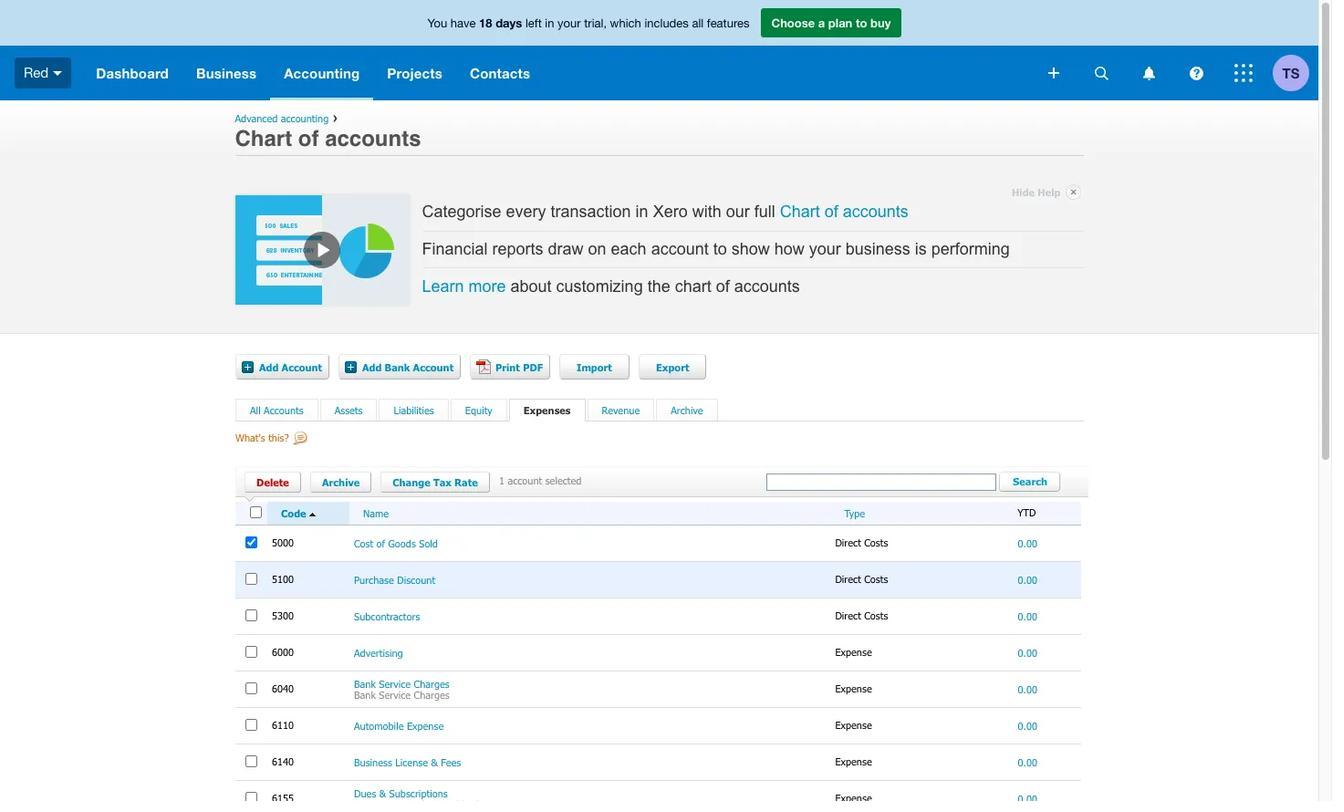 Task type: locate. For each thing, give the bounding box(es) containing it.
accounting
[[284, 65, 360, 81]]

1 0.00 link from the top
[[1018, 537, 1038, 549]]

1 costs from the top
[[865, 537, 889, 549]]

0 vertical spatial archive
[[671, 404, 704, 416]]

with
[[693, 202, 722, 221]]

2 account from the left
[[413, 361, 454, 373]]

red button
[[0, 46, 82, 100]]

4 0.00 link from the top
[[1018, 647, 1038, 659]]

2 add from the left
[[362, 361, 382, 373]]

of down accounting
[[298, 126, 319, 152]]

1 vertical spatial direct
[[836, 573, 862, 585]]

None text field
[[767, 473, 997, 491]]

to
[[856, 16, 868, 30], [714, 240, 727, 258]]

accounts up the business
[[843, 202, 909, 221]]

1 horizontal spatial &
[[431, 757, 438, 768]]

1 horizontal spatial add
[[362, 361, 382, 373]]

None checkbox
[[250, 506, 262, 518], [246, 536, 257, 548], [246, 573, 257, 585], [246, 609, 257, 621], [246, 683, 257, 694], [250, 506, 262, 518], [246, 536, 257, 548], [246, 573, 257, 585], [246, 609, 257, 621], [246, 683, 257, 694]]

archive link up code "link"
[[310, 472, 372, 493]]

3 0.00 link from the top
[[1018, 610, 1038, 622]]

buy
[[871, 16, 891, 30]]

export
[[656, 361, 690, 373]]

business up dues
[[354, 757, 392, 768]]

0 vertical spatial direct costs
[[836, 537, 892, 549]]

1 vertical spatial chart
[[780, 202, 820, 221]]

1 horizontal spatial accounts
[[735, 278, 800, 296]]

0.00 link for business license & fees
[[1018, 757, 1038, 768]]

1 horizontal spatial your
[[810, 240, 842, 258]]

customizing
[[557, 278, 643, 296]]

0 horizontal spatial in
[[545, 16, 555, 30]]

archive up code "link"
[[322, 476, 360, 488]]

on
[[588, 240, 607, 258]]

business up 'advanced'
[[196, 65, 257, 81]]

1 vertical spatial accounts
[[843, 202, 909, 221]]

of inside advanced accounting › chart of accounts
[[298, 126, 319, 152]]

banner
[[0, 0, 1319, 100]]

1 horizontal spatial in
[[636, 202, 649, 221]]

1 direct costs from the top
[[836, 537, 892, 549]]

type link
[[845, 507, 866, 519]]

direct
[[836, 537, 862, 549], [836, 573, 862, 585], [836, 610, 862, 622]]

None checkbox
[[246, 646, 257, 658], [246, 719, 257, 731], [246, 756, 257, 768], [246, 792, 257, 802], [246, 646, 257, 658], [246, 719, 257, 731], [246, 756, 257, 768], [246, 792, 257, 802]]

2 charges from the top
[[414, 689, 450, 701]]

accounts
[[264, 404, 304, 416]]

your inside you have 18 days left in your trial, which includes all features
[[558, 16, 581, 30]]

account down xero
[[652, 240, 709, 258]]

accounts down ›
[[325, 126, 421, 152]]

0 vertical spatial costs
[[865, 537, 889, 549]]

days
[[496, 16, 523, 30]]

›
[[333, 110, 338, 125]]

archive link down export
[[671, 404, 704, 416]]

1 horizontal spatial svg image
[[1143, 66, 1155, 80]]

of right cost
[[377, 537, 385, 549]]

1 horizontal spatial account
[[413, 361, 454, 373]]

discount
[[397, 574, 436, 586]]

this?
[[269, 432, 289, 444]]

ts button
[[1274, 46, 1319, 100]]

0.00 for purchase discount
[[1018, 574, 1038, 586]]

1 vertical spatial direct costs
[[836, 573, 892, 585]]

2 0.00 from the top
[[1018, 574, 1038, 586]]

0 horizontal spatial svg image
[[53, 71, 62, 76]]

0 vertical spatial archive link
[[671, 404, 704, 416]]

0.00
[[1018, 537, 1038, 549], [1018, 574, 1038, 586], [1018, 610, 1038, 622], [1018, 647, 1038, 659], [1018, 683, 1038, 695], [1018, 720, 1038, 732], [1018, 757, 1038, 768]]

projects
[[387, 65, 443, 81]]

archive
[[671, 404, 704, 416], [322, 476, 360, 488]]

dashboard link
[[82, 46, 183, 100]]

1 vertical spatial archive link
[[310, 472, 372, 493]]

type
[[845, 507, 866, 519]]

selected
[[546, 474, 582, 486]]

accounting
[[281, 112, 329, 124]]

1 vertical spatial in
[[636, 202, 649, 221]]

chart
[[235, 126, 292, 152], [780, 202, 820, 221]]

0 vertical spatial business
[[196, 65, 257, 81]]

1 horizontal spatial account
[[652, 240, 709, 258]]

1 horizontal spatial business
[[354, 757, 392, 768]]

contacts button
[[456, 46, 544, 100]]

1 vertical spatial to
[[714, 240, 727, 258]]

& left fees
[[431, 757, 438, 768]]

chart inside advanced accounting › chart of accounts
[[235, 126, 292, 152]]

goods
[[388, 537, 416, 549]]

business for business license & fees
[[354, 757, 392, 768]]

charges
[[414, 678, 450, 690], [414, 689, 450, 701]]

0 vertical spatial in
[[545, 16, 555, 30]]

costs
[[865, 537, 889, 549], [865, 573, 889, 585], [865, 610, 889, 622]]

2 costs from the top
[[865, 573, 889, 585]]

2 direct costs from the top
[[836, 573, 892, 585]]

archive down export
[[671, 404, 704, 416]]

3 0.00 from the top
[[1018, 610, 1038, 622]]

your
[[558, 16, 581, 30], [810, 240, 842, 258]]

assets
[[335, 404, 363, 416]]

revenue link
[[602, 404, 640, 416]]

6 0.00 link from the top
[[1018, 720, 1038, 732]]

service down 'advertising'
[[379, 678, 411, 690]]

fees
[[441, 757, 461, 768]]

choose
[[772, 16, 815, 30]]

xero
[[653, 202, 688, 221]]

0.00 for subcontractors
[[1018, 610, 1038, 622]]

add for add account
[[259, 361, 279, 373]]

2 horizontal spatial svg image
[[1235, 64, 1254, 82]]

accounts down show
[[735, 278, 800, 296]]

financial reports draw on each account to show how your business is performing
[[422, 240, 1010, 258]]

1 vertical spatial archive
[[322, 476, 360, 488]]

2 vertical spatial direct
[[836, 610, 862, 622]]

costs for discount
[[865, 573, 889, 585]]

in right left
[[545, 16, 555, 30]]

svg image
[[1143, 66, 1155, 80], [1190, 66, 1204, 80], [53, 71, 62, 76]]

account
[[282, 361, 322, 373], [413, 361, 454, 373]]

2 service from the top
[[379, 689, 411, 701]]

bank up 'automobile'
[[354, 689, 376, 701]]

1 vertical spatial &
[[380, 788, 386, 800]]

0 vertical spatial direct
[[836, 537, 862, 549]]

1 0.00 from the top
[[1018, 537, 1038, 549]]

in
[[545, 16, 555, 30], [636, 202, 649, 221]]

0 horizontal spatial your
[[558, 16, 581, 30]]

0 horizontal spatial accounts
[[325, 126, 421, 152]]

your right how
[[810, 240, 842, 258]]

purchase
[[354, 574, 394, 586]]

add account link
[[236, 354, 330, 379]]

2 vertical spatial costs
[[865, 610, 889, 622]]

costs for of
[[865, 537, 889, 549]]

your left trial,
[[558, 16, 581, 30]]

0 horizontal spatial chart
[[235, 126, 292, 152]]

7 0.00 link from the top
[[1018, 757, 1038, 768]]

business for business
[[196, 65, 257, 81]]

is
[[916, 240, 927, 258]]

in left xero
[[636, 202, 649, 221]]

have
[[451, 16, 476, 30]]

left
[[526, 16, 542, 30]]

6 0.00 from the top
[[1018, 720, 1038, 732]]

1 service from the top
[[379, 678, 411, 690]]

0 vertical spatial your
[[558, 16, 581, 30]]

2 direct from the top
[[836, 573, 862, 585]]

svg image
[[1235, 64, 1254, 82], [1095, 66, 1109, 80], [1049, 68, 1060, 79]]

chart down 'advanced'
[[235, 126, 292, 152]]

to left 'buy'
[[856, 16, 868, 30]]

1 account from the left
[[282, 361, 322, 373]]

1 direct from the top
[[836, 537, 862, 549]]

1 horizontal spatial archive
[[671, 404, 704, 416]]

1 add from the left
[[259, 361, 279, 373]]

delete
[[257, 476, 289, 488]]

0 horizontal spatial account
[[508, 474, 543, 486]]

expense for business license & fees
[[836, 756, 876, 768]]

0 horizontal spatial add
[[259, 361, 279, 373]]

0 vertical spatial &
[[431, 757, 438, 768]]

show
[[732, 240, 770, 258]]

0 horizontal spatial svg image
[[1049, 68, 1060, 79]]

0.00 link for subcontractors
[[1018, 610, 1038, 622]]

0 horizontal spatial account
[[282, 361, 322, 373]]

service up automobile expense link
[[379, 689, 411, 701]]

search button
[[1000, 472, 1062, 494]]

& right dues
[[380, 788, 386, 800]]

includes
[[645, 16, 689, 30]]

revenue
[[602, 404, 640, 416]]

add up assets
[[362, 361, 382, 373]]

6000
[[272, 646, 297, 658]]

2 0.00 link from the top
[[1018, 574, 1038, 586]]

a
[[819, 16, 826, 30]]

4 0.00 from the top
[[1018, 647, 1038, 659]]

bank service charges link
[[354, 678, 450, 690]]

chart right full
[[780, 202, 820, 221]]

account up liabilities link
[[413, 361, 454, 373]]

1 vertical spatial business
[[354, 757, 392, 768]]

account right the 1
[[508, 474, 543, 486]]

categorise
[[422, 202, 502, 221]]

the
[[648, 278, 671, 296]]

code link
[[281, 507, 345, 522]]

account up accounts
[[282, 361, 322, 373]]

export link
[[639, 354, 707, 379]]

0 vertical spatial chart
[[235, 126, 292, 152]]

code
[[281, 507, 306, 519]]

add up all accounts link
[[259, 361, 279, 373]]

1 horizontal spatial to
[[856, 16, 868, 30]]

0.00 for advertising
[[1018, 647, 1038, 659]]

7 0.00 from the top
[[1018, 757, 1038, 768]]

svg image inside red 'popup button'
[[53, 71, 62, 76]]

archive for right archive link
[[671, 404, 704, 416]]

advanced accounting › chart of accounts
[[235, 110, 421, 152]]

add
[[259, 361, 279, 373], [362, 361, 382, 373]]

expense
[[836, 646, 876, 658], [836, 683, 876, 695], [836, 720, 876, 732], [407, 720, 444, 732], [836, 756, 876, 768]]

0 horizontal spatial business
[[196, 65, 257, 81]]

5 0.00 from the top
[[1018, 683, 1038, 695]]

red
[[24, 65, 49, 80]]

of right full
[[825, 202, 839, 221]]

0 vertical spatial accounts
[[325, 126, 421, 152]]

search
[[1014, 475, 1048, 487]]

every
[[506, 202, 546, 221]]

0.00 link
[[1018, 537, 1038, 549], [1018, 574, 1038, 586], [1018, 610, 1038, 622], [1018, 647, 1038, 659], [1018, 683, 1038, 695], [1018, 720, 1038, 732], [1018, 757, 1038, 768]]

of
[[298, 126, 319, 152], [825, 202, 839, 221], [716, 278, 730, 296], [377, 537, 385, 549]]

&
[[431, 757, 438, 768], [380, 788, 386, 800]]

bank
[[385, 361, 410, 373], [354, 678, 376, 690], [354, 689, 376, 701]]

1 vertical spatial costs
[[865, 573, 889, 585]]

1 vertical spatial your
[[810, 240, 842, 258]]

to left show
[[714, 240, 727, 258]]

2 vertical spatial direct costs
[[836, 610, 892, 622]]

0 horizontal spatial archive
[[322, 476, 360, 488]]

3 direct costs from the top
[[836, 610, 892, 622]]

performing
[[932, 240, 1010, 258]]

1 horizontal spatial svg image
[[1095, 66, 1109, 80]]

bank up liabilities link
[[385, 361, 410, 373]]

2 horizontal spatial accounts
[[843, 202, 909, 221]]

subcontractors link
[[354, 610, 420, 622]]

all accounts link
[[250, 404, 304, 416]]

business inside popup button
[[196, 65, 257, 81]]



Task type: vqa. For each thing, say whether or not it's contained in the screenshot.
End date at top right
no



Task type: describe. For each thing, give the bounding box(es) containing it.
contacts
[[470, 65, 531, 81]]

change tax rate
[[393, 476, 478, 488]]

0 vertical spatial account
[[652, 240, 709, 258]]

5100
[[272, 573, 297, 585]]

all
[[692, 16, 704, 30]]

trial,
[[584, 16, 607, 30]]

0.00 for business license & fees
[[1018, 757, 1038, 768]]

financial
[[422, 240, 488, 258]]

import link
[[560, 354, 630, 379]]

1
[[499, 474, 505, 486]]

2 vertical spatial accounts
[[735, 278, 800, 296]]

advertising link
[[354, 647, 403, 659]]

what's this? link
[[236, 432, 309, 457]]

business
[[846, 240, 911, 258]]

tax
[[434, 476, 452, 488]]

equity link
[[465, 404, 493, 416]]

projects button
[[374, 46, 456, 100]]

you have 18 days left in your trial, which includes all features
[[428, 16, 750, 30]]

0.00 link for cost of goods sold
[[1018, 537, 1038, 549]]

purchase discount
[[354, 574, 436, 586]]

change
[[393, 476, 431, 488]]

what's this?
[[236, 432, 289, 444]]

5 0.00 link from the top
[[1018, 683, 1038, 695]]

print pdf
[[496, 361, 543, 373]]

print pdf link
[[470, 354, 551, 379]]

assets link
[[335, 404, 363, 416]]

which
[[610, 16, 642, 30]]

accounting button
[[270, 46, 374, 100]]

1 vertical spatial account
[[508, 474, 543, 486]]

chart
[[675, 278, 712, 296]]

advanced
[[235, 112, 278, 124]]

3 costs from the top
[[865, 610, 889, 622]]

liabilities link
[[394, 404, 434, 416]]

about
[[511, 278, 552, 296]]

0.00 for automobile expense
[[1018, 720, 1038, 732]]

2 horizontal spatial svg image
[[1190, 66, 1204, 80]]

0.00 for cost of goods sold
[[1018, 537, 1038, 549]]

all accounts
[[250, 404, 304, 416]]

dues & subscriptions
[[354, 788, 448, 800]]

more
[[469, 278, 506, 296]]

0.00 link for purchase discount
[[1018, 574, 1038, 586]]

1 horizontal spatial archive link
[[671, 404, 704, 416]]

cost of goods sold
[[354, 537, 438, 549]]

print
[[496, 361, 520, 373]]

what's
[[236, 432, 265, 444]]

direct costs for discount
[[836, 573, 892, 585]]

0.00 link for automobile expense
[[1018, 720, 1038, 732]]

plan
[[829, 16, 853, 30]]

learn
[[422, 278, 464, 296]]

3 direct from the top
[[836, 610, 862, 622]]

accounts inside advanced accounting › chart of accounts
[[325, 126, 421, 152]]

dues & subscriptions link
[[354, 788, 448, 800]]

add for add bank account
[[362, 361, 382, 373]]

banner containing ts
[[0, 0, 1319, 100]]

learn more link
[[422, 278, 506, 296]]

learn more about customizing the chart of accounts
[[422, 278, 800, 296]]

change tax rate link
[[381, 472, 490, 493]]

delete link
[[245, 472, 301, 493]]

5000
[[272, 537, 297, 549]]

1 account selected
[[499, 474, 582, 486]]

archive for archive link to the left
[[322, 476, 360, 488]]

help
[[1038, 186, 1061, 198]]

our
[[726, 202, 750, 221]]

0 horizontal spatial &
[[380, 788, 386, 800]]

automobile
[[354, 720, 404, 732]]

chart of accounts link
[[780, 202, 909, 221]]

expenses
[[524, 404, 571, 416]]

0 vertical spatial to
[[856, 16, 868, 30]]

subcontractors
[[354, 610, 420, 622]]

ytd
[[1018, 507, 1037, 519]]

pdf
[[523, 361, 543, 373]]

expenses link
[[524, 404, 571, 416]]

bank down advertising link
[[354, 678, 376, 690]]

6040
[[272, 683, 297, 695]]

dashboard
[[96, 65, 169, 81]]

import
[[577, 361, 613, 373]]

purchase discount link
[[354, 574, 436, 586]]

liabilities
[[394, 404, 434, 416]]

1 charges from the top
[[414, 678, 450, 690]]

direct for of
[[836, 537, 862, 549]]

choose a plan to buy
[[772, 16, 891, 30]]

dues
[[354, 788, 376, 800]]

18
[[479, 16, 493, 30]]

0.00 link for advertising
[[1018, 647, 1038, 659]]

reports
[[493, 240, 544, 258]]

6110
[[272, 720, 297, 732]]

bank service charges bank service charges
[[354, 678, 450, 701]]

add bank account
[[362, 361, 454, 373]]

1 horizontal spatial chart
[[780, 202, 820, 221]]

each
[[611, 240, 647, 258]]

expense for automobile expense
[[836, 720, 876, 732]]

0 horizontal spatial archive link
[[310, 472, 372, 493]]

direct costs for of
[[836, 537, 892, 549]]

in inside you have 18 days left in your trial, which includes all features
[[545, 16, 555, 30]]

rate
[[455, 476, 478, 488]]

equity
[[465, 404, 493, 416]]

automobile expense
[[354, 720, 444, 732]]

name link
[[363, 507, 389, 519]]

you
[[428, 16, 448, 30]]

6140
[[272, 756, 297, 768]]

how
[[775, 240, 805, 258]]

expense for advertising
[[836, 646, 876, 658]]

direct for discount
[[836, 573, 862, 585]]

5300
[[272, 610, 297, 622]]

advertising
[[354, 647, 403, 659]]

of right chart
[[716, 278, 730, 296]]

hide help
[[1012, 186, 1061, 198]]

0 horizontal spatial to
[[714, 240, 727, 258]]



